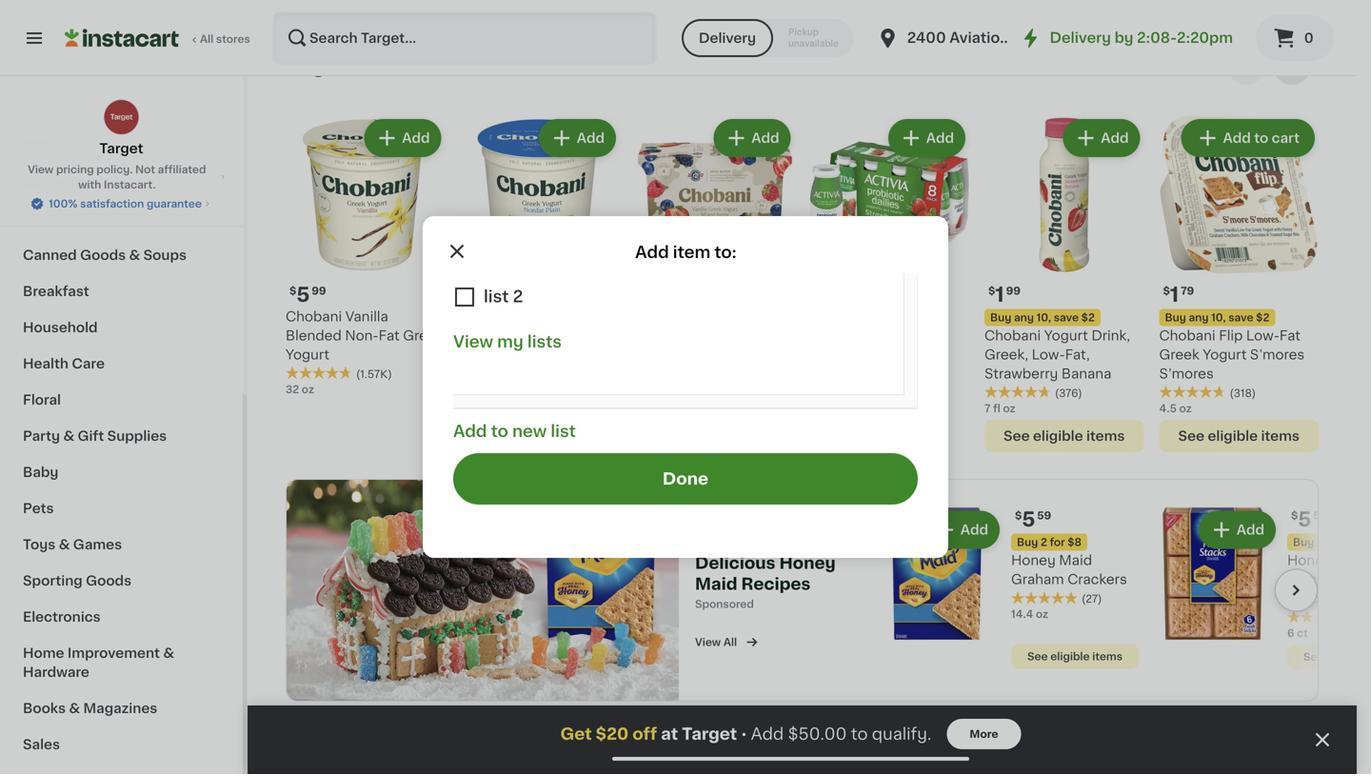 Task type: locate. For each thing, give the bounding box(es) containing it.
2 $ 5 59 from the left
[[1292, 510, 1328, 530]]

$ 1 79
[[1164, 285, 1195, 305]]

chobani down $ 1 99
[[985, 329, 1041, 342]]

& right improvement
[[163, 647, 174, 660]]

maid for buy 2 for $8
[[1060, 554, 1093, 567]]

1 fat from the left
[[379, 329, 400, 342]]

chobani yogurt drink, greek, low-fat, strawberry banana
[[985, 329, 1131, 381]]

0 horizontal spatial 99
[[312, 286, 326, 296]]

10, up flip at the top of the page
[[1212, 312, 1226, 323]]

(1.57k)
[[356, 369, 392, 380]]

sponsored badge image
[[810, 399, 868, 410]]

fat right flip at the top of the page
[[1280, 329, 1301, 342]]

prepared foods link
[[11, 165, 231, 201]]

service type group
[[682, 19, 854, 57]]

see eligible items button down "(376)"
[[985, 420, 1144, 452]]

add inside the treatment tracker modal dialog
[[751, 726, 784, 743]]

1 horizontal spatial s'mores
[[1251, 348, 1305, 361]]

$ 5 59 up honey maid on the right bottom
[[1292, 510, 1328, 530]]

$ up nonfat,
[[464, 286, 471, 296]]

2 horizontal spatial view
[[695, 637, 721, 648]]

5 up nonfat,
[[471, 285, 485, 305]]

0 horizontal spatial target
[[99, 142, 143, 155]]

1 $ 5 99 from the left
[[290, 285, 326, 305]]

chobani inside chobani yogurt, greek, nonfat, plain
[[461, 310, 517, 323]]

see down ct
[[1304, 652, 1325, 663]]

2 vertical spatial goods
[[86, 574, 132, 588]]

1 vertical spatial all
[[724, 637, 737, 648]]

view pricing policy. not affiliated with instacart. link
[[15, 162, 228, 192]]

2 vertical spatial view
[[695, 637, 721, 648]]

sporting
[[23, 574, 83, 588]]

0 horizontal spatial any
[[1014, 312, 1034, 323]]

0 vertical spatial low-
[[1247, 329, 1280, 342]]

electronics
[[23, 611, 101, 624]]

to left new
[[491, 423, 509, 440]]

oz right 3.1
[[855, 384, 867, 395]]

1 vertical spatial greek
[[1160, 348, 1200, 361]]

delivery by 2:08-2:20pm link
[[1020, 27, 1234, 50]]

s'mores up '4.5 oz'
[[1160, 367, 1214, 381]]

books & magazines link
[[11, 691, 231, 727]]

eligible down (318)
[[1208, 430, 1258, 443]]

deli
[[23, 140, 50, 153]]

1 horizontal spatial fl
[[994, 403, 1001, 414]]

chobani flip low-fat greek yogurt s'mores s'mores
[[1160, 329, 1305, 381]]

goods down 100%
[[51, 212, 97, 226]]

pets link
[[11, 491, 231, 527]]

dr
[[1013, 31, 1031, 45]]

honey up recipes
[[780, 555, 836, 572]]

yogurt inside chobani yogurt drink, greek, low-fat, strawberry banana
[[1045, 329, 1089, 342]]

0 horizontal spatial low-
[[1032, 348, 1066, 361]]

oz inside button
[[673, 384, 686, 395]]

fat down the "vanilla"
[[379, 329, 400, 342]]

honey
[[1012, 554, 1056, 567], [1288, 554, 1332, 567], [780, 555, 836, 572]]

1 horizontal spatial greek,
[[985, 348, 1029, 361]]

$ up chobani yogurt drink, greek, low-fat, strawberry banana
[[989, 286, 996, 296]]

1 vertical spatial view
[[453, 334, 493, 350]]

chobani inside chobani flip low-fat greek yogurt s'mores s'mores
[[1160, 329, 1216, 342]]

add to cart button
[[1184, 121, 1314, 155]]

$2 up chobani flip low-fat greek yogurt s'mores s'mores at the right
[[1257, 312, 1270, 323]]

maid inside honey maid
[[1336, 554, 1369, 567]]

delivery inside button
[[699, 31, 756, 45]]

target left •
[[682, 726, 737, 743]]

2 $2 from the left
[[1257, 312, 1270, 323]]

0 horizontal spatial buy any 10, save $2
[[991, 312, 1095, 323]]

banana
[[1062, 367, 1112, 381]]

& inside party & gift supplies "link"
[[63, 430, 74, 443]]

10, for yogurt
[[1037, 312, 1052, 323]]

1 horizontal spatial to
[[851, 726, 868, 743]]

canned goods & soups link
[[11, 237, 231, 273]]

1 99 from the left
[[312, 286, 326, 296]]

greek
[[403, 329, 443, 342], [1160, 348, 1200, 361]]

1 buy any 10, save $2 from the left
[[991, 312, 1095, 323]]

8
[[810, 384, 817, 395]]

maid
[[1060, 554, 1093, 567], [1336, 554, 1369, 567], [695, 576, 738, 593]]

1 for chobani yogurt drink, greek, low-fat, strawberry banana
[[996, 285, 1005, 305]]

2 save from the left
[[1229, 312, 1254, 323]]

1 horizontal spatial 1
[[1171, 285, 1179, 305]]

0 vertical spatial to
[[1255, 131, 1269, 145]]

low- up banana
[[1032, 348, 1066, 361]]

2 1 from the left
[[1171, 285, 1179, 305]]

0 horizontal spatial $ 5 99
[[290, 285, 326, 305]]

& right books
[[69, 702, 80, 715]]

chobani up blended at top
[[286, 310, 342, 323]]

1 horizontal spatial x
[[820, 384, 826, 395]]

0 horizontal spatial $2
[[1082, 312, 1095, 323]]

chobani inside chobani vanilla blended non-fat greek yogurt
[[286, 310, 342, 323]]

strawberry up 7 fl oz
[[985, 367, 1059, 381]]

0 horizontal spatial all
[[200, 34, 214, 44]]

view up prepared
[[28, 164, 54, 175]]

floral
[[23, 393, 61, 407]]

x right 4 in the left of the page
[[645, 384, 651, 395]]

oz right 32
[[302, 384, 314, 395]]

5 for buy 2 for $8
[[1022, 510, 1036, 530]]

$ up blended at top
[[290, 286, 297, 296]]

buy any 10, save $2 for flip
[[1165, 312, 1270, 323]]

yogurt inside activia strawberry lowfat, probiotic yogurt drinks
[[810, 348, 854, 361]]

honey inside honey maid graham crackers
[[1012, 554, 1056, 567]]

greek up '4.5 oz'
[[1160, 348, 1200, 361]]

99 up nonfat,
[[487, 286, 501, 296]]

goods inside sporting goods 'link'
[[86, 574, 132, 588]]

fat
[[379, 329, 400, 342], [1280, 329, 1301, 342]]

graham
[[1012, 573, 1065, 586]]

0 vertical spatial greek
[[403, 329, 443, 342]]

target up policy.
[[99, 142, 143, 155]]

99 up blended at top
[[312, 286, 326, 296]]

1 horizontal spatial low-
[[1247, 329, 1280, 342]]

2 fat from the left
[[1280, 329, 1301, 342]]

1 horizontal spatial 99
[[487, 286, 501, 296]]

1 horizontal spatial fat
[[1280, 329, 1301, 342]]

honeymaid recipes image
[[287, 480, 679, 701]]

oz right 5.3
[[673, 384, 686, 395]]

1 $ 5 59 from the left
[[1015, 510, 1052, 530]]

1 vertical spatial low-
[[1032, 348, 1066, 361]]

1 any from the left
[[1014, 312, 1034, 323]]

99 for yogurt,
[[487, 286, 501, 296]]

spo
[[695, 599, 717, 610]]

5 up honey maid on the right bottom
[[1299, 510, 1312, 530]]

2 59 from the left
[[1314, 511, 1328, 521]]

$ up the buy 2 for $8
[[1015, 511, 1022, 521]]

goods down the games
[[86, 574, 132, 588]]

buy any 10, save $2 up chobani yogurt drink, greek, low-fat, strawberry banana
[[991, 312, 1095, 323]]

0 horizontal spatial 10,
[[1037, 312, 1052, 323]]

target
[[99, 142, 143, 155], [682, 726, 737, 743]]

low-
[[1247, 329, 1280, 342], [1032, 348, 1066, 361]]

product group
[[286, 115, 445, 397], [461, 115, 620, 378], [635, 115, 795, 397], [810, 115, 970, 414], [985, 115, 1144, 452], [1160, 115, 1319, 452], [871, 507, 1139, 673], [1147, 507, 1372, 674]]

see eligible items down (318)
[[1179, 430, 1300, 443]]

10, up chobani yogurt drink, greek, low-fat, strawberry banana
[[1037, 312, 1052, 323]]

59 up honey maid on the right bottom
[[1314, 511, 1328, 521]]

0 vertical spatial all
[[200, 34, 214, 44]]

done button
[[453, 453, 918, 505]]

honey inside delicious honey maid recipes spo nsored
[[780, 555, 836, 572]]

household link
[[11, 310, 231, 346]]

party & gift supplies link
[[11, 418, 231, 454]]

buy any 10, save $2
[[991, 312, 1095, 323], [1165, 312, 1270, 323]]

to left cart
[[1255, 131, 1269, 145]]

view inside "list_add_items" dialog
[[453, 334, 493, 350]]

1 vertical spatial fl
[[994, 403, 1001, 414]]

s'mores up (318)
[[1251, 348, 1305, 361]]

1 horizontal spatial buy any 10, save $2
[[1165, 312, 1270, 323]]

1 vertical spatial greek,
[[985, 348, 1029, 361]]

any down 79
[[1189, 312, 1209, 323]]

1 up chobani yogurt drink, greek, low-fat, strawberry banana
[[996, 285, 1005, 305]]

0 vertical spatial fl
[[845, 384, 852, 395]]

buy any 10, save $2 up flip at the top of the page
[[1165, 312, 1270, 323]]

2:08-
[[1137, 31, 1177, 45]]

items down chobani flip low-fat greek yogurt s'mores s'mores at the right
[[1262, 430, 1300, 443]]

goods for canned
[[80, 249, 126, 262]]

1 horizontal spatial delivery
[[1050, 31, 1112, 45]]

& right toys
[[59, 538, 70, 552]]

1 horizontal spatial 59
[[1314, 511, 1328, 521]]

yogurt inside chobani vanilla blended non-fat greek yogurt
[[286, 348, 330, 361]]

delivery button
[[682, 19, 773, 57]]

0 vertical spatial target
[[99, 142, 143, 155]]

99 for any
[[1006, 286, 1021, 296]]

fl right 7
[[994, 403, 1001, 414]]

health
[[23, 357, 69, 371]]

chobani up nonfat,
[[461, 310, 517, 323]]

strawberry up probiotic
[[859, 310, 932, 323]]

eligible down "(376)"
[[1033, 430, 1084, 443]]

strawberry inside chobani yogurt drink, greek, low-fat, strawberry banana
[[985, 367, 1059, 381]]

buy left 2
[[1017, 537, 1039, 548]]

goods inside dry goods & pasta "link"
[[51, 212, 97, 226]]

1 vertical spatial strawberry
[[985, 367, 1059, 381]]

& left soups
[[129, 249, 140, 262]]

ct
[[1297, 628, 1309, 639]]

$2 for low-
[[1257, 312, 1270, 323]]

1 left 79
[[1171, 285, 1179, 305]]

buy down $ 1 79 at the top of the page
[[1165, 312, 1187, 323]]

2 horizontal spatial honey
[[1288, 554, 1332, 567]]

view left the my
[[453, 334, 493, 350]]

dry
[[23, 212, 48, 226]]

fat inside chobani vanilla blended non-fat greek yogurt
[[379, 329, 400, 342]]

1 horizontal spatial any
[[1189, 312, 1209, 323]]

0 horizontal spatial fat
[[379, 329, 400, 342]]

0 horizontal spatial fl
[[845, 384, 852, 395]]

2 buy any 10, save $2 from the left
[[1165, 312, 1270, 323]]

1 horizontal spatial $ 5 59
[[1292, 510, 1328, 530]]

see
[[1004, 430, 1030, 443], [1179, 430, 1205, 443], [1028, 652, 1048, 662], [1304, 652, 1325, 663]]

1 for chobani flip low-fat greek yogurt s'mores s'mores
[[1171, 285, 1179, 305]]

59 up 2
[[1038, 511, 1052, 521]]

1 vertical spatial target
[[682, 726, 737, 743]]

eligible inside button
[[1327, 652, 1366, 663]]

greek, right yogurt,
[[571, 310, 615, 323]]

all left stores
[[200, 34, 214, 44]]

instacart logo image
[[65, 27, 179, 50]]

8 x 3.1 fl oz
[[810, 384, 867, 395]]

view for view all
[[695, 637, 721, 648]]

items
[[1087, 430, 1125, 443], [1262, 430, 1300, 443], [1093, 652, 1123, 662]]

oz
[[302, 384, 314, 395], [673, 384, 686, 395], [855, 384, 867, 395], [1003, 403, 1016, 414], [1180, 403, 1192, 414], [1036, 609, 1049, 620]]

fat,
[[1066, 348, 1090, 361]]

2 x from the left
[[820, 384, 826, 395]]

0 horizontal spatial $ 5 59
[[1015, 510, 1052, 530]]

2 99 from the left
[[487, 286, 501, 296]]

1 horizontal spatial buy
[[1017, 537, 1039, 548]]

to inside "list_add_items" dialog
[[491, 423, 509, 440]]

lists
[[528, 334, 562, 350]]

books & magazines
[[23, 702, 157, 715]]

$ inside $ 1 79
[[1164, 286, 1171, 296]]

honey inside honey maid
[[1288, 554, 1332, 567]]

1 horizontal spatial greek
[[1160, 348, 1200, 361]]

delivery for delivery
[[699, 31, 756, 45]]

greek right non-
[[403, 329, 443, 342]]

yogurt inside chobani flip low-fat greek yogurt s'mores s'mores
[[1203, 348, 1247, 361]]

1 horizontal spatial target
[[682, 726, 737, 743]]

chobani inside chobani yogurt drink, greek, low-fat, strawberry banana
[[985, 329, 1041, 342]]

0 vertical spatial goods
[[51, 212, 97, 226]]

greek inside chobani flip low-fat greek yogurt s'mores s'mores
[[1160, 348, 1200, 361]]

fl right 3.1
[[845, 384, 852, 395]]

greek, inside chobani yogurt drink, greek, low-fat, strawberry banana
[[985, 348, 1029, 361]]

view down spo
[[695, 637, 721, 648]]

14.4
[[1012, 609, 1034, 620]]

(376)
[[1055, 388, 1083, 399]]

view for view my lists
[[453, 334, 493, 350]]

99 up chobani yogurt drink, greek, low-fat, strawberry banana
[[1006, 286, 1021, 296]]

to for cart
[[1255, 131, 1269, 145]]

0 horizontal spatial greek
[[403, 329, 443, 342]]

99 inside $ 1 99
[[1006, 286, 1021, 296]]

1
[[996, 285, 1005, 305], [1171, 285, 1179, 305]]

1 59 from the left
[[1038, 511, 1052, 521]]

0 horizontal spatial x
[[645, 384, 651, 395]]

1 1 from the left
[[996, 285, 1005, 305]]

all down "nsored"
[[724, 637, 737, 648]]

honey for 5
[[1288, 554, 1332, 567]]

see eligible items button down (318)
[[1160, 420, 1319, 452]]

& left the gift
[[63, 430, 74, 443]]

$ 5 99 up blended at top
[[290, 285, 326, 305]]

0 vertical spatial strawberry
[[859, 310, 932, 323]]

2 horizontal spatial buy
[[1165, 312, 1187, 323]]

1 horizontal spatial save
[[1229, 312, 1254, 323]]

vanilla
[[345, 310, 388, 323]]

toys & games link
[[11, 527, 231, 563]]

to:
[[715, 244, 737, 261]]

deli link
[[11, 129, 231, 165]]

goods inside canned goods & soups link
[[80, 249, 126, 262]]

2400 aviation dr button
[[877, 11, 1031, 65]]

2 10, from the left
[[1212, 312, 1226, 323]]

0 vertical spatial s'mores
[[1251, 348, 1305, 361]]

$ 5 99 up nonfat,
[[464, 285, 501, 305]]

1 horizontal spatial maid
[[1060, 554, 1093, 567]]

0 horizontal spatial 1
[[996, 285, 1005, 305]]

$2 up drink,
[[1082, 312, 1095, 323]]

1 x from the left
[[645, 384, 651, 395]]

0 vertical spatial view
[[28, 164, 54, 175]]

$5.99 element
[[810, 282, 970, 307]]

0 horizontal spatial honey
[[780, 555, 836, 572]]

delivery
[[1050, 31, 1112, 45], [699, 31, 756, 45]]

$ 5 99 for chobani vanilla blended non-fat greek yogurt
[[290, 285, 326, 305]]

not
[[135, 164, 155, 175]]

delicious
[[695, 555, 776, 572]]

chobani down $ 1 79 at the top of the page
[[1160, 329, 1216, 342]]

1 save from the left
[[1054, 312, 1079, 323]]

1 vertical spatial goods
[[80, 249, 126, 262]]

strawberry
[[859, 310, 932, 323], [985, 367, 1059, 381]]

all stores
[[200, 34, 250, 44]]

any for flip
[[1189, 312, 1209, 323]]

policy.
[[96, 164, 133, 175]]

greek, up 7 fl oz
[[985, 348, 1029, 361]]

low- inside chobani flip low-fat greek yogurt s'mores s'mores
[[1247, 329, 1280, 342]]

save up chobani yogurt drink, greek, low-fat, strawberry banana
[[1054, 312, 1079, 323]]

2 horizontal spatial maid
[[1336, 554, 1369, 567]]

strawberry inside activia strawberry lowfat, probiotic yogurt drinks
[[859, 310, 932, 323]]

1 horizontal spatial strawberry
[[985, 367, 1059, 381]]

x inside button
[[645, 384, 651, 395]]

view inside view pricing policy. not affiliated with instacart.
[[28, 164, 54, 175]]

0 vertical spatial greek,
[[571, 310, 615, 323]]

5 up the buy 2 for $8
[[1022, 510, 1036, 530]]

health care
[[23, 357, 105, 371]]

1 $2 from the left
[[1082, 312, 1095, 323]]

target inside the treatment tracker modal dialog
[[682, 726, 737, 743]]

see eligible items button
[[985, 420, 1144, 452], [1160, 420, 1319, 452], [1012, 645, 1139, 669]]

canned
[[23, 249, 77, 262]]

2400 aviation dr
[[908, 31, 1031, 45]]

None search field
[[272, 11, 657, 65]]

x right 8
[[820, 384, 826, 395]]

0 horizontal spatial buy
[[991, 312, 1012, 323]]

★★★★★
[[461, 347, 527, 361], [461, 347, 527, 361], [286, 366, 352, 380], [286, 366, 352, 380], [985, 385, 1052, 399], [985, 385, 1052, 399], [1160, 385, 1226, 399], [1160, 385, 1226, 399], [1012, 591, 1078, 605], [1012, 591, 1078, 605], [1288, 610, 1355, 624], [1288, 610, 1355, 624]]

buy down $ 1 99
[[991, 312, 1012, 323]]

1 horizontal spatial $ 5 99
[[464, 285, 501, 305]]

i
[[1369, 652, 1372, 663]]

buy
[[991, 312, 1012, 323], [1165, 312, 1187, 323], [1017, 537, 1039, 548]]

target link
[[99, 99, 143, 158]]

$ left 79
[[1164, 286, 1171, 296]]

add inside button
[[1224, 131, 1251, 145]]

& inside books & magazines link
[[69, 702, 80, 715]]

activia
[[810, 310, 855, 323]]

low- right flip at the top of the page
[[1247, 329, 1280, 342]]

1 vertical spatial s'mores
[[1160, 367, 1214, 381]]

2 horizontal spatial to
[[1255, 131, 1269, 145]]

to right $50.00
[[851, 726, 868, 743]]

see eligible items button for s'mores
[[1160, 420, 1319, 452]]

& inside home improvement & hardware
[[163, 647, 174, 660]]

$ 5 59 up 2
[[1015, 510, 1052, 530]]

save up flip at the top of the page
[[1229, 312, 1254, 323]]

affiliated
[[158, 164, 206, 175]]

0 horizontal spatial to
[[491, 423, 509, 440]]

1 horizontal spatial 10,
[[1212, 312, 1226, 323]]

$ 5 59
[[1015, 510, 1052, 530], [1292, 510, 1328, 530]]

$ 5 99 for chobani yogurt, greek, nonfat, plain
[[464, 285, 501, 305]]

chobani for chobani yogurt drink, greek, low-fat, strawberry banana
[[985, 329, 1041, 342]]

1 10, from the left
[[1037, 312, 1052, 323]]

honey up graham
[[1012, 554, 1056, 567]]

0 horizontal spatial 59
[[1038, 511, 1052, 521]]

2 $ 5 99 from the left
[[464, 285, 501, 305]]

oz right 4.5 at the right of the page
[[1180, 403, 1192, 414]]

any down $ 1 99
[[1014, 312, 1034, 323]]

& down satisfaction
[[100, 212, 111, 226]]

0 horizontal spatial view
[[28, 164, 54, 175]]

100% satisfaction guarantee button
[[30, 192, 213, 211]]

view pricing policy. not affiliated with instacart.
[[28, 164, 206, 190]]

0 horizontal spatial delivery
[[699, 31, 756, 45]]

2 vertical spatial to
[[851, 726, 868, 743]]

0 horizontal spatial save
[[1054, 312, 1079, 323]]

79
[[1181, 286, 1195, 296]]

3 99 from the left
[[1006, 286, 1021, 296]]

frozen link
[[11, 56, 231, 92]]

to for new
[[491, 423, 509, 440]]

1 horizontal spatial $2
[[1257, 312, 1270, 323]]

items for chobani flip low-fat greek yogurt s'mores s'mores
[[1262, 430, 1300, 443]]

save for flip
[[1229, 312, 1254, 323]]

to inside button
[[1255, 131, 1269, 145]]

1 horizontal spatial honey
[[1012, 554, 1056, 567]]

2 horizontal spatial 99
[[1006, 286, 1021, 296]]

goods down dry goods & pasta
[[80, 249, 126, 262]]

1 horizontal spatial all
[[724, 637, 737, 648]]

items down banana
[[1087, 430, 1125, 443]]

4 x 5.3 oz button
[[635, 115, 795, 397]]

$ inside $ 1 99
[[989, 286, 996, 296]]

see eligible items down "(376)"
[[1004, 430, 1125, 443]]

pasta
[[115, 212, 153, 226]]

maid inside honey maid graham crackers
[[1060, 554, 1093, 567]]

0 horizontal spatial maid
[[695, 576, 738, 593]]

honey up ct
[[1288, 554, 1332, 567]]

5 up blended at top
[[297, 285, 310, 305]]

eligible left i on the bottom of page
[[1327, 652, 1366, 663]]

&
[[100, 212, 111, 226], [129, 249, 140, 262], [63, 430, 74, 443], [59, 538, 70, 552], [163, 647, 174, 660], [69, 702, 80, 715]]

1 horizontal spatial view
[[453, 334, 493, 350]]

2 any from the left
[[1189, 312, 1209, 323]]

2:20pm
[[1177, 31, 1234, 45]]

0 horizontal spatial strawberry
[[859, 310, 932, 323]]

1 vertical spatial to
[[491, 423, 509, 440]]

0 horizontal spatial greek,
[[571, 310, 615, 323]]

fat inside chobani flip low-fat greek yogurt s'mores s'mores
[[1280, 329, 1301, 342]]



Task type: vqa. For each thing, say whether or not it's contained in the screenshot.
1's add icon
no



Task type: describe. For each thing, give the bounding box(es) containing it.
crackers
[[1068, 573, 1128, 586]]

hardware
[[23, 666, 89, 679]]

$ 5 59 for honey
[[1292, 510, 1328, 530]]

any for yogurt
[[1014, 312, 1034, 323]]

games
[[73, 538, 122, 552]]

greek inside chobani vanilla blended non-fat greek yogurt
[[403, 329, 443, 342]]

save for yogurt
[[1054, 312, 1079, 323]]

breakfast link
[[11, 273, 231, 310]]

$50.00
[[788, 726, 847, 743]]

home improvement & hardware link
[[11, 635, 231, 691]]

for
[[1050, 537, 1065, 548]]

drinks
[[857, 348, 900, 361]]

honeymaid image
[[695, 507, 730, 542]]

chobani for chobani vanilla blended non-fat greek yogurt
[[286, 310, 342, 323]]

7 fl oz
[[985, 403, 1016, 414]]

32
[[286, 384, 299, 395]]

2400
[[908, 31, 946, 45]]

item carousel region
[[286, 47, 1319, 464]]

dry goods & pasta
[[23, 212, 153, 226]]

see eligible items button for banana
[[985, 420, 1144, 452]]

goods for sporting
[[86, 574, 132, 588]]

eligible down (27)
[[1051, 652, 1090, 662]]

delivery by 2:08-2:20pm
[[1050, 31, 1234, 45]]

100% satisfaction guarantee
[[49, 199, 202, 209]]

pricing
[[56, 164, 94, 175]]

x for 4
[[645, 384, 651, 395]]

$ 5 59 for buy
[[1015, 510, 1052, 530]]

x for 8
[[820, 384, 826, 395]]

view for view pricing policy. not affiliated with instacart.
[[28, 164, 54, 175]]

activia strawberry lowfat, probiotic yogurt drinks
[[810, 310, 932, 361]]

low- inside chobani yogurt drink, greek, low-fat, strawberry banana
[[1032, 348, 1066, 361]]

oz right 7
[[1003, 403, 1016, 414]]

oz right the "14.4"
[[1036, 609, 1049, 620]]

sporting goods
[[23, 574, 132, 588]]

see eligible items down (27)
[[1028, 652, 1123, 662]]

see down '4.5 oz'
[[1179, 430, 1205, 443]]

view my lists
[[453, 334, 562, 350]]

goods for dry
[[51, 212, 97, 226]]

done
[[663, 471, 709, 487]]

& inside canned goods & soups link
[[129, 249, 140, 262]]

items down (27)
[[1093, 652, 1123, 662]]

item
[[673, 244, 711, 261]]

recipes
[[742, 576, 811, 593]]

supplies
[[107, 430, 167, 443]]

view all
[[695, 637, 737, 648]]

honey maid 
[[1288, 554, 1372, 605]]

chobani for chobani flip low-fat greek yogurt s'mores s'mores
[[1160, 329, 1216, 342]]

party
[[23, 430, 60, 443]]

toys
[[23, 538, 56, 552]]

buy for honey maid graham crackers
[[1017, 537, 1039, 548]]

& inside toys & games link
[[59, 538, 70, 552]]

with
[[78, 180, 101, 190]]

books
[[23, 702, 66, 715]]

delivery for delivery by 2:08-2:20pm
[[1050, 31, 1112, 45]]

honey maid graham crackers
[[1012, 554, 1128, 586]]

canned goods & soups
[[23, 249, 187, 262]]

to inside the treatment tracker modal dialog
[[851, 726, 868, 743]]

bakery
[[23, 104, 71, 117]]

see down 14.4 oz
[[1028, 652, 1048, 662]]

drink,
[[1092, 329, 1131, 342]]

care
[[72, 357, 105, 371]]

5 for chobani yogurt, greek, nonfat, plain
[[471, 285, 485, 305]]

14.4 oz
[[1012, 609, 1049, 620]]

$ 1 99
[[989, 285, 1021, 305]]

(68)
[[531, 350, 553, 361]]

list
[[551, 423, 576, 440]]

5 for honey maid 
[[1299, 510, 1312, 530]]

new
[[512, 423, 547, 440]]

my
[[497, 334, 524, 350]]

honey for buy 2 for $8
[[1012, 554, 1056, 567]]

list_add_items dialog
[[423, 216, 949, 558]]

off
[[633, 726, 657, 743]]

& inside dry goods & pasta "link"
[[100, 212, 111, 226]]

59 for buy
[[1038, 511, 1052, 521]]

0 horizontal spatial s'mores
[[1160, 367, 1214, 381]]

items for chobani yogurt drink, greek, low-fat, strawberry banana
[[1087, 430, 1125, 443]]

more
[[970, 729, 999, 740]]

99 for vanilla
[[312, 286, 326, 296]]

baby
[[23, 466, 59, 479]]

3.1
[[829, 384, 842, 395]]

see eligible items for s'mores
[[1179, 430, 1300, 443]]

maid for 5
[[1336, 554, 1369, 567]]

buy for chobani yogurt drink, greek, low-fat, strawberry banana
[[991, 312, 1012, 323]]

7
[[985, 403, 991, 414]]

at
[[661, 726, 678, 743]]

treatment tracker modal dialog
[[248, 706, 1357, 774]]

$2 for drink,
[[1082, 312, 1095, 323]]

chobani for chobani yogurt, greek, nonfat, plain
[[461, 310, 517, 323]]

blended
[[286, 329, 342, 342]]

instacart.
[[104, 180, 156, 190]]

household
[[23, 321, 98, 334]]

delicious honey maid recipes spo nsored
[[695, 555, 836, 610]]

satisfaction
[[80, 199, 144, 209]]

probiotic
[[863, 329, 923, 342]]

see down 7 fl oz
[[1004, 430, 1030, 443]]

pets
[[23, 502, 54, 515]]

foods
[[89, 176, 132, 190]]

get $20 off at target • add $50.00 to qualify.
[[561, 726, 932, 743]]

sales link
[[11, 727, 231, 763]]

cart
[[1272, 131, 1300, 145]]

4
[[635, 384, 643, 395]]

aviation
[[950, 31, 1010, 45]]

view my lists link
[[453, 334, 562, 350]]

bakery link
[[11, 92, 231, 129]]

greek, inside chobani yogurt, greek, nonfat, plain
[[571, 310, 615, 323]]

59 for honey
[[1314, 511, 1328, 521]]

more button
[[947, 719, 1022, 750]]

target logo image
[[103, 99, 140, 135]]

electronics link
[[11, 599, 231, 635]]

yogurt,
[[520, 310, 568, 323]]

chobani vanilla blended non-fat greek yogurt
[[286, 310, 443, 361]]

see eligible items for banana
[[1004, 430, 1125, 443]]

dry goods & pasta link
[[11, 201, 231, 237]]

home improvement & hardware
[[23, 647, 174, 679]]

all stores link
[[65, 11, 251, 65]]

see eligible items button down (27)
[[1012, 645, 1139, 669]]

5 for chobani vanilla blended non-fat greek yogurt
[[297, 285, 310, 305]]

chobani yogurt, greek, nonfat, plain
[[461, 310, 615, 342]]

buy 2 for $8
[[1017, 537, 1082, 548]]

$ up honey maid on the right bottom
[[1292, 511, 1299, 521]]

party & gift supplies
[[23, 430, 167, 443]]

maid inside delicious honey maid recipes spo nsored
[[695, 576, 738, 593]]

6
[[1288, 628, 1295, 639]]

gift
[[78, 430, 104, 443]]

stores
[[216, 34, 250, 44]]

buy for chobani flip low-fat greek yogurt s'mores s'mores
[[1165, 312, 1187, 323]]

$20
[[596, 726, 629, 743]]

buy any 10, save $2 for yogurt
[[991, 312, 1095, 323]]

$8
[[1068, 537, 1082, 548]]

breakfast
[[23, 285, 89, 298]]

health care link
[[11, 346, 231, 382]]

improvement
[[68, 647, 160, 660]]

4.5 oz
[[1160, 403, 1192, 414]]

sporting goods link
[[11, 563, 231, 599]]

add to new list link
[[453, 423, 576, 440]]

qualify.
[[872, 726, 932, 743]]

10, for flip
[[1212, 312, 1226, 323]]

see inside button
[[1304, 652, 1325, 663]]

see eligible i
[[1304, 652, 1372, 663]]

see eligible i button
[[1288, 645, 1372, 670]]

prepared foods
[[23, 176, 132, 190]]



